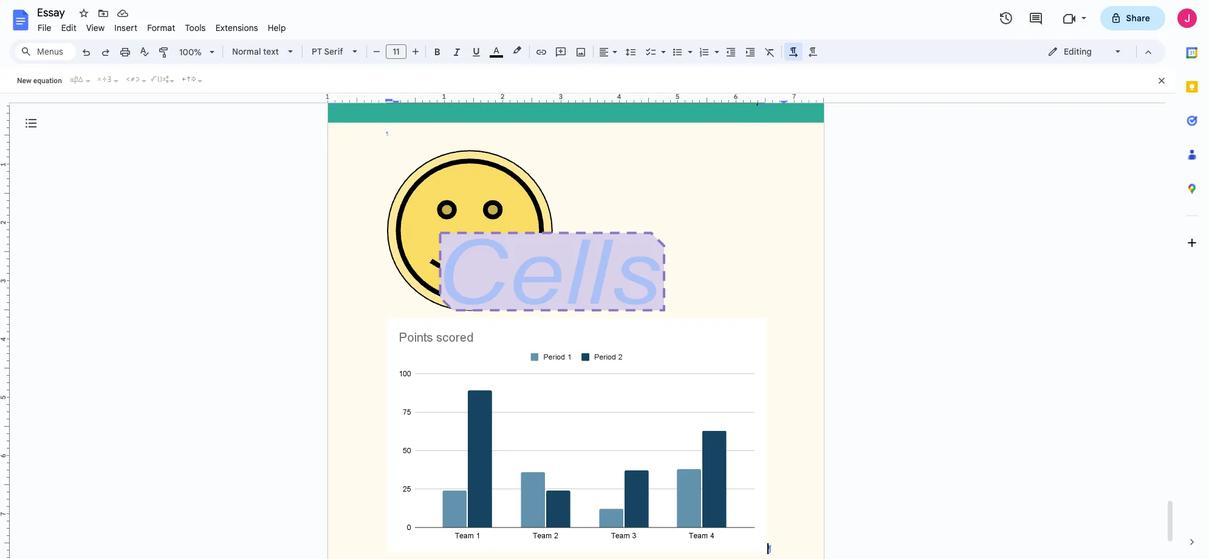 Task type: describe. For each thing, give the bounding box(es) containing it.
top margin image
[[0, 60, 9, 109]]

main toolbar
[[75, 0, 823, 345]]

menu bar inside menu bar banner
[[33, 16, 291, 36]]

Star checkbox
[[75, 5, 92, 22]]

normal text
[[232, 46, 279, 57]]

left margin image
[[328, 94, 390, 103]]

Rename text field
[[33, 5, 72, 19]]

relations image
[[123, 74, 140, 84]]

Font size field
[[386, 44, 411, 60]]

text
[[263, 46, 279, 57]]

equations toolbar
[[0, 69, 1176, 94]]

editing button
[[1039, 43, 1131, 61]]

1
[[326, 92, 330, 101]]

text color image
[[490, 43, 503, 58]]

application containing share
[[0, 0, 1210, 560]]

edit
[[61, 22, 77, 33]]

arrows image
[[179, 74, 196, 84]]

file menu item
[[33, 21, 56, 35]]

serif
[[324, 46, 343, 57]]

Zoom text field
[[176, 44, 205, 61]]

new
[[17, 77, 32, 85]]

insert image image
[[574, 43, 588, 60]]

file
[[38, 22, 51, 33]]

extensions menu item
[[211, 21, 263, 35]]

edit menu item
[[56, 21, 81, 35]]

tab list inside menu bar banner
[[1176, 36, 1210, 526]]

insert menu item
[[110, 21, 142, 35]]

format
[[147, 22, 175, 33]]

format menu item
[[142, 21, 180, 35]]

extensions
[[216, 22, 258, 33]]



Task type: vqa. For each thing, say whether or not it's contained in the screenshot.
Normal
yes



Task type: locate. For each thing, give the bounding box(es) containing it.
font list. pt serif selected. option
[[312, 43, 345, 60]]

tools
[[185, 22, 206, 33]]

help
[[268, 22, 286, 33]]

editing
[[1064, 46, 1092, 57]]

Zoom field
[[174, 43, 220, 61]]

share button
[[1100, 6, 1166, 30]]

normal
[[232, 46, 261, 57]]

application
[[0, 0, 1210, 560]]

view menu item
[[81, 21, 110, 35]]

pt serif
[[312, 46, 343, 57]]

view
[[86, 22, 105, 33]]

new equation button
[[14, 72, 65, 90]]

highlight color image
[[511, 43, 524, 58]]

menu bar banner
[[0, 0, 1210, 560]]

equation
[[33, 77, 62, 85]]

mode and view toolbar
[[1039, 40, 1159, 64]]

pt
[[312, 46, 322, 57]]

styles list. normal text selected. option
[[232, 43, 281, 60]]

integral image
[[151, 74, 168, 84]]

tools menu item
[[180, 21, 211, 35]]

menu bar containing file
[[33, 16, 291, 36]]

new equation
[[17, 77, 62, 85]]

Menus field
[[15, 43, 76, 60]]

insert
[[114, 22, 137, 33]]

tab list
[[1176, 36, 1210, 526]]

Font size text field
[[387, 44, 406, 59]]

line & paragraph spacing image
[[624, 43, 638, 60]]

help menu item
[[263, 21, 291, 35]]

share
[[1127, 13, 1151, 24]]

right margin image
[[762, 94, 824, 103]]

menu bar
[[33, 16, 291, 36]]

misc image
[[95, 74, 112, 84]]

character image
[[67, 74, 84, 84]]



